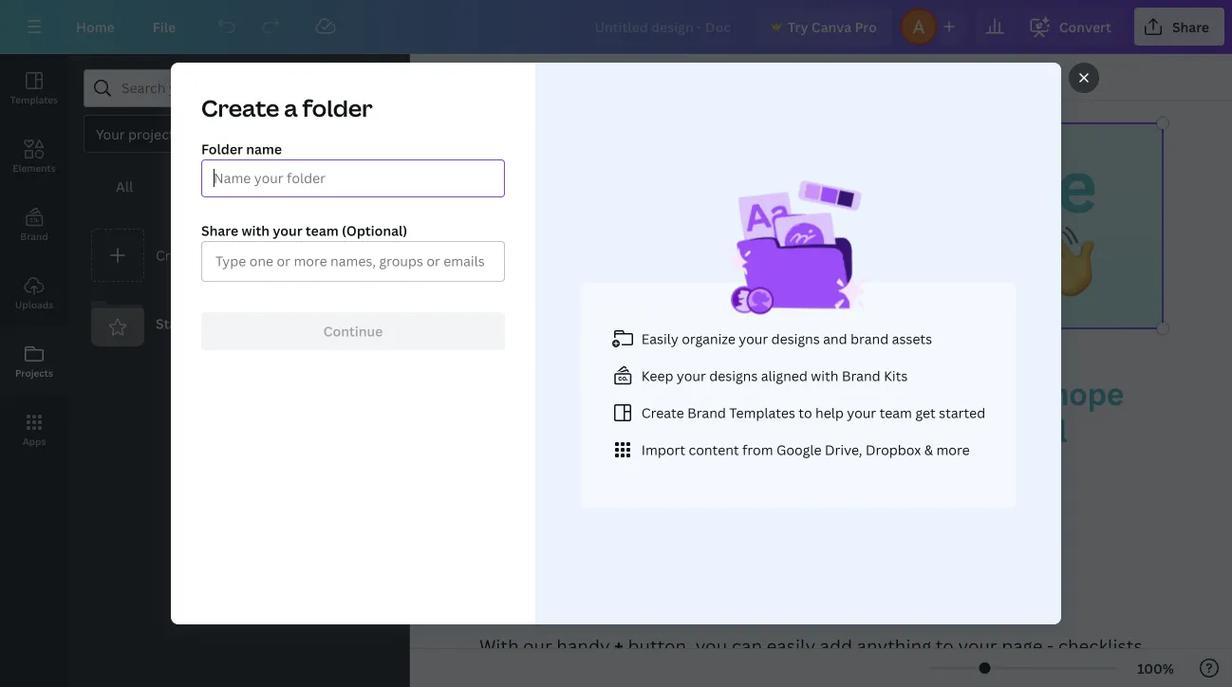 Task type: describe. For each thing, give the bounding box(es) containing it.
a
[[284, 93, 298, 123]]

templates inside button
[[10, 93, 58, 106]]

0 horizontal spatial with
[[242, 222, 270, 240]]

hope
[[1051, 373, 1124, 415]]

aligned
[[762, 367, 808, 385]]

uploads button
[[0, 259, 68, 328]]

-
[[1048, 634, 1054, 658]]

2 vertical spatial brand
[[688, 404, 726, 422]]

+ for the
[[645, 577, 660, 618]]

all button
[[84, 168, 166, 204]]

meet
[[510, 577, 584, 618]]

google
[[777, 441, 822, 459]]

1 vertical spatial designs
[[710, 367, 758, 385]]

folders
[[313, 177, 362, 195]]

features
[[579, 505, 647, 529]]

try canva pro
[[788, 18, 877, 36]]

home
[[76, 18, 115, 36]]

a
[[515, 136, 564, 234]]

projects button
[[0, 328, 68, 396]]

convert
[[1060, 18, 1112, 36]]

👋
[[1024, 211, 1095, 310]]

brand inside button
[[20, 230, 48, 243]]

easily
[[767, 634, 816, 658]]

Design title text field
[[580, 8, 748, 46]]

have
[[784, 373, 853, 415]]

graphics,
[[543, 659, 620, 683]]

assets
[[892, 330, 933, 348]]

beautiful
[[938, 410, 1067, 451]]

think
[[678, 505, 719, 529]]

with our handy +
[[480, 634, 624, 658]]

the
[[590, 577, 638, 618]]

brand
[[851, 330, 889, 348]]

starred button
[[84, 290, 394, 358]]

convert button
[[1022, 8, 1127, 46]]

love:
[[771, 505, 810, 529]]

folder inside button
[[202, 246, 241, 264]]

edit
[[426, 68, 452, 86]]

you'll
[[723, 505, 767, 529]]

welcome
[[788, 136, 1097, 234]]

folder
[[201, 140, 243, 158]]

canva inside we're very excited to have you here! we hope you enjoy using canva to create beautiful documents.
[[708, 410, 797, 451]]

continue button
[[201, 312, 505, 350]]

1 vertical spatial templates
[[730, 404, 796, 422]]

apps button
[[0, 396, 68, 464]]

your inside button, you can easily add anything to your page - checklists, charts, graphics, and more!
[[959, 634, 998, 658]]

1 horizontal spatial with
[[811, 367, 839, 385]]

elements button
[[0, 123, 68, 191]]

create for create folder
[[156, 246, 198, 264]]

your right keep
[[677, 367, 706, 385]]

1. meet the + button
[[480, 577, 765, 618]]

checklists,
[[1059, 634, 1148, 658]]

(optional)
[[342, 222, 408, 240]]

keep your designs aligned with brand kits
[[642, 367, 908, 385]]

docs
[[835, 211, 1008, 310]]

your down folders button
[[273, 222, 303, 240]]

design
[[455, 68, 497, 86]]

1.
[[480, 577, 503, 618]]

documents.
[[480, 446, 649, 487]]

share with your team (optional)
[[201, 222, 408, 240]]

create for create brand templates to help your team get started
[[642, 404, 684, 422]]

canva for docs
[[604, 211, 819, 310]]

designs button
[[166, 168, 281, 204]]

folders button
[[281, 168, 394, 204]]

templates button
[[0, 54, 68, 123]]

help
[[816, 404, 844, 422]]

drive,
[[825, 441, 863, 459]]

easily
[[642, 330, 679, 348]]

create folder button
[[84, 221, 394, 290]]

0 vertical spatial designs
[[772, 330, 820, 348]]

enjoy
[[540, 410, 619, 451]]

&
[[925, 441, 934, 459]]

here
[[480, 505, 519, 529]]

create folder
[[156, 246, 241, 264]]

more!
[[661, 659, 711, 683]]

we're
[[480, 373, 560, 415]]

main menu bar
[[0, 0, 1233, 54]]

share
[[201, 222, 239, 240]]

keep
[[642, 367, 674, 385]]

continue
[[324, 322, 383, 341]]

to inside button, you can easily add anything to your page - checklists, charts, graphics, and more!
[[936, 634, 954, 658]]



Task type: vqa. For each thing, say whether or not it's contained in the screenshot.
Grade 3
no



Task type: locate. For each thing, give the bounding box(es) containing it.
button
[[667, 577, 765, 618]]

name
[[246, 140, 282, 158]]

1 vertical spatial team
[[880, 404, 913, 422]]

create up import
[[642, 404, 684, 422]]

from
[[743, 441, 774, 459]]

0 horizontal spatial you
[[480, 410, 533, 451]]

create
[[201, 93, 280, 123], [156, 246, 198, 264], [642, 404, 684, 422]]

0 vertical spatial templates
[[10, 93, 58, 106]]

brand up content
[[688, 404, 726, 422]]

to canva docs 👋
[[515, 211, 1095, 310]]

kits
[[884, 367, 908, 385]]

hide image
[[409, 325, 422, 416]]

get
[[916, 404, 936, 422]]

canva inside 'button'
[[812, 18, 852, 36]]

we
[[651, 505, 674, 529]]

canva
[[812, 18, 852, 36], [604, 211, 819, 310], [708, 410, 797, 451]]

1 horizontal spatial +
[[645, 577, 660, 618]]

create brand templates to help your team get started
[[642, 404, 986, 422]]

2 vertical spatial canva
[[708, 410, 797, 451]]

started
[[940, 404, 986, 422]]

create a folder
[[201, 93, 373, 123]]

dropbox
[[866, 441, 922, 459]]

are
[[523, 505, 549, 529]]

0 horizontal spatial create
[[156, 246, 198, 264]]

templates up elements button
[[10, 93, 58, 106]]

none text field containing a warm welcome
[[410, 101, 1233, 688]]

add
[[820, 634, 853, 658]]

create
[[840, 410, 931, 451]]

None text field
[[410, 101, 1233, 688]]

0 horizontal spatial folder
[[202, 246, 241, 264]]

home link
[[61, 8, 130, 46]]

0 horizontal spatial team
[[306, 222, 339, 240]]

import
[[642, 441, 686, 459]]

0 vertical spatial create
[[201, 93, 280, 123]]

and left brand
[[824, 330, 848, 348]]

button, you can easily add anything to your page - checklists, charts, graphics, and more!
[[480, 634, 1152, 683]]

1 vertical spatial and
[[624, 659, 656, 683]]

import content from google drive, dropbox & more
[[642, 441, 970, 459]]

0 vertical spatial brand
[[20, 230, 48, 243]]

Search your content search field
[[122, 70, 382, 106]]

2 horizontal spatial you
[[860, 373, 913, 415]]

0 horizontal spatial brand
[[20, 230, 48, 243]]

try canva pro button
[[756, 8, 893, 46]]

warm
[[580, 136, 772, 234]]

0 vertical spatial canva
[[812, 18, 852, 36]]

designs
[[198, 177, 249, 195]]

create up starred
[[156, 246, 198, 264]]

+
[[645, 577, 660, 618], [615, 634, 624, 658]]

uploads
[[15, 298, 53, 311]]

1 horizontal spatial and
[[824, 330, 848, 348]]

folder down the share on the top of the page
[[202, 246, 241, 264]]

try
[[788, 18, 809, 36]]

create for create a folder
[[201, 93, 280, 123]]

brand
[[20, 230, 48, 243], [842, 367, 881, 385], [688, 404, 726, 422]]

0 horizontal spatial templates
[[10, 93, 58, 106]]

templates up from
[[730, 404, 796, 422]]

starred
[[156, 315, 204, 333]]

a warm welcome
[[515, 136, 1097, 234]]

1 horizontal spatial designs
[[772, 330, 820, 348]]

organize
[[682, 330, 736, 348]]

your
[[273, 222, 303, 240], [739, 330, 769, 348], [677, 367, 706, 385], [848, 404, 877, 422], [959, 634, 998, 658]]

six
[[553, 505, 575, 529]]

2 vertical spatial create
[[642, 404, 684, 422]]

2 horizontal spatial brand
[[842, 367, 881, 385]]

your right "help"
[[848, 404, 877, 422]]

1 horizontal spatial team
[[880, 404, 913, 422]]

you left enjoy
[[480, 410, 533, 451]]

edit design
[[426, 68, 497, 86]]

1 vertical spatial with
[[811, 367, 839, 385]]

brand up uploads button on the top left of page
[[20, 230, 48, 243]]

excited
[[637, 373, 741, 415]]

1 horizontal spatial folder
[[303, 93, 373, 123]]

Type one or more names, groups or e​​ma​il​s text field
[[210, 249, 491, 275]]

1 vertical spatial folder
[[202, 246, 241, 264]]

designs up aligned
[[772, 330, 820, 348]]

pro
[[855, 18, 877, 36]]

team
[[306, 222, 339, 240], [880, 404, 913, 422]]

1 horizontal spatial create
[[201, 93, 280, 123]]

you left can
[[696, 634, 728, 658]]

1 vertical spatial create
[[156, 246, 198, 264]]

1 vertical spatial +
[[615, 634, 624, 658]]

canva for pro
[[812, 18, 852, 36]]

designs down organize
[[710, 367, 758, 385]]

1 vertical spatial canva
[[604, 211, 819, 310]]

0 vertical spatial and
[[824, 330, 848, 348]]

0 vertical spatial with
[[242, 222, 270, 240]]

can
[[732, 634, 763, 658]]

team left the get
[[880, 404, 913, 422]]

edit design button
[[418, 62, 505, 92]]

designs
[[772, 330, 820, 348], [710, 367, 758, 385]]

create up folder name
[[201, 93, 280, 123]]

folder name
[[201, 140, 282, 158]]

+ right the
[[645, 577, 660, 618]]

0 vertical spatial folder
[[303, 93, 373, 123]]

easily organize your designs and brand assets
[[642, 330, 933, 348]]

1 horizontal spatial you
[[696, 634, 728, 658]]

templates
[[10, 93, 58, 106], [730, 404, 796, 422]]

your left page
[[959, 634, 998, 658]]

folder right a
[[303, 93, 373, 123]]

our
[[523, 634, 553, 658]]

with right the share on the top of the page
[[242, 222, 270, 240]]

you inside button, you can easily add anything to your page - checklists, charts, graphics, and more!
[[696, 634, 728, 658]]

to
[[515, 211, 588, 310], [747, 373, 778, 415], [799, 404, 813, 422], [803, 410, 834, 451], [936, 634, 954, 658]]

folder
[[303, 93, 373, 123], [202, 246, 241, 264]]

1 horizontal spatial templates
[[730, 404, 796, 422]]

here!
[[920, 373, 993, 415]]

0 horizontal spatial designs
[[710, 367, 758, 385]]

and inside button, you can easily add anything to your page - checklists, charts, graphics, and more!
[[624, 659, 656, 683]]

brand button
[[0, 191, 68, 259]]

0 vertical spatial team
[[306, 222, 339, 240]]

0 vertical spatial +
[[645, 577, 660, 618]]

very
[[567, 373, 630, 415]]

content
[[689, 441, 740, 459]]

team up the type one or more names, groups or e​​ma​il​s text field
[[306, 222, 339, 240]]

brand left "kits"
[[842, 367, 881, 385]]

all
[[116, 177, 133, 195]]

handy
[[557, 634, 610, 658]]

with
[[480, 634, 519, 658]]

you
[[860, 373, 913, 415], [480, 410, 533, 451], [696, 634, 728, 658]]

2 horizontal spatial create
[[642, 404, 684, 422]]

you left the get
[[860, 373, 913, 415]]

your up "keep your designs aligned with brand kits"
[[739, 330, 769, 348]]

Folder name text field
[[214, 161, 493, 197]]

0 horizontal spatial +
[[615, 634, 624, 658]]

charts,
[[480, 659, 538, 683]]

page
[[1002, 634, 1043, 658]]

elements
[[13, 161, 56, 174]]

0 horizontal spatial and
[[624, 659, 656, 683]]

here are six features we think you'll love:
[[480, 505, 810, 529]]

and
[[824, 330, 848, 348], [624, 659, 656, 683]]

1 horizontal spatial brand
[[688, 404, 726, 422]]

button,
[[628, 634, 692, 658]]

and down button,
[[624, 659, 656, 683]]

side panel tab list
[[0, 54, 68, 464]]

we're very excited to have you here! we hope you enjoy using canva to create beautiful documents.
[[480, 373, 1131, 487]]

more
[[937, 441, 970, 459]]

with up "help"
[[811, 367, 839, 385]]

+ for handy
[[615, 634, 624, 658]]

using
[[625, 410, 701, 451]]

+ right handy
[[615, 634, 624, 658]]

anything
[[857, 634, 932, 658]]

apps
[[22, 435, 46, 448]]

1 vertical spatial brand
[[842, 367, 881, 385]]

create inside button
[[156, 246, 198, 264]]



